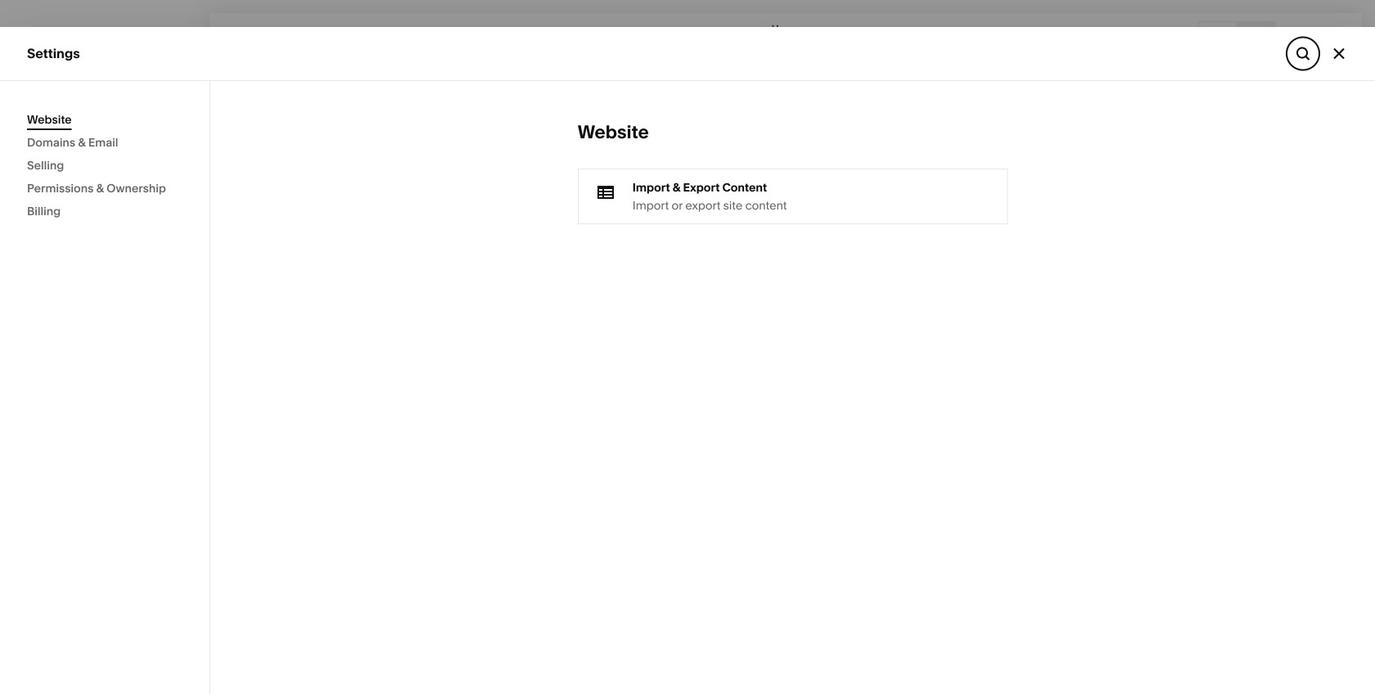 Task type: locate. For each thing, give the bounding box(es) containing it.
csv image
[[597, 183, 615, 201]]

search image
[[164, 27, 182, 45], [1294, 45, 1312, 63]]

site preview image
[[1330, 27, 1348, 45]]

0 horizontal spatial search image
[[164, 27, 182, 45]]

1 horizontal spatial search image
[[1294, 45, 1312, 63]]

desktop image
[[1209, 27, 1227, 45]]



Task type: describe. For each thing, give the bounding box(es) containing it.
style image
[[1291, 27, 1309, 45]]

cross large image
[[1331, 45, 1349, 63]]

logo squarespace image
[[27, 27, 45, 45]]



Task type: vqa. For each thing, say whether or not it's contained in the screenshot.
second Inquire from the bottom of the page
no



